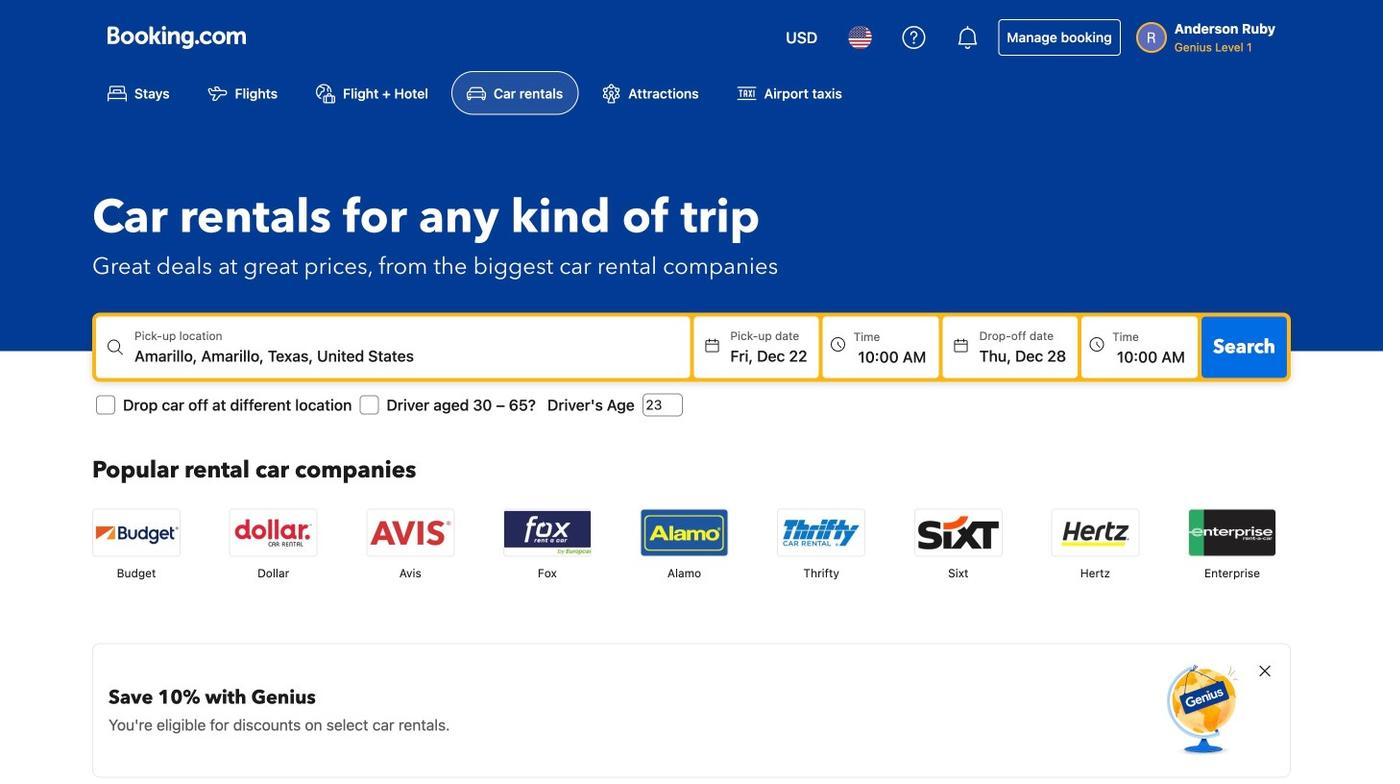 Task type: vqa. For each thing, say whether or not it's contained in the screenshot.
Benz to the right
no



Task type: describe. For each thing, give the bounding box(es) containing it.
avis logo image
[[367, 510, 454, 556]]

alamo logo image
[[642, 510, 728, 556]]

budget logo image
[[93, 510, 180, 556]]

fox logo image
[[504, 510, 591, 556]]

Pick-up location field
[[135, 344, 690, 367]]

hertz logo image
[[1053, 510, 1139, 556]]



Task type: locate. For each thing, give the bounding box(es) containing it.
booking.com online hotel reservations image
[[108, 26, 246, 49]]

thrifty logo image
[[779, 510, 865, 556]]

dollar logo image
[[230, 510, 317, 556]]

enterprise logo image
[[1190, 510, 1276, 556]]

sixt logo image
[[916, 510, 1002, 556]]

None number field
[[643, 393, 683, 416]]



